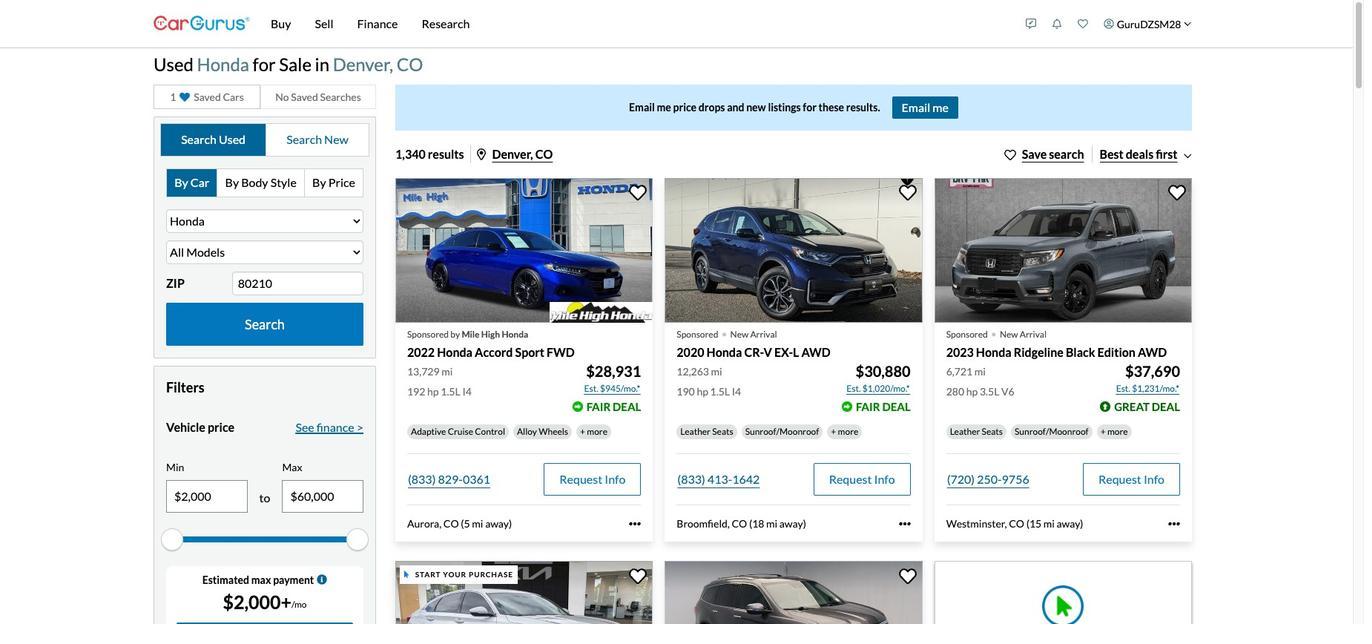 Task type: describe. For each thing, give the bounding box(es) containing it.
6,721 mi 280 hp 3.5l v6
[[947, 365, 1015, 398]]

denver, co
[[492, 147, 553, 161]]

research button
[[410, 0, 482, 47]]

by for by price
[[312, 175, 326, 189]]

gurudzsm28 button
[[1096, 3, 1200, 45]]

awd inside 'sponsored · new arrival 2020 honda cr-v ex-l awd'
[[802, 345, 831, 359]]

info for $37,690
[[1144, 472, 1165, 486]]

est. for $30,880
[[847, 383, 861, 394]]

>
[[357, 420, 364, 434]]

info for $30,880
[[874, 472, 895, 486]]

purchase
[[469, 570, 513, 579]]

(720)
[[947, 472, 975, 486]]

save search button
[[1004, 145, 1084, 163]]

0 horizontal spatial for
[[253, 53, 276, 75]]

new for $30,880
[[731, 329, 749, 340]]

Min text field
[[167, 481, 247, 512]]

no saved searches
[[275, 90, 361, 103]]

price
[[328, 175, 355, 189]]

est. $945/mo.* button
[[584, 382, 641, 396]]

max
[[282, 461, 302, 473]]

(833) 413-1642 button
[[677, 463, 761, 496]]

i4 for ·
[[732, 385, 741, 398]]

1642
[[733, 472, 760, 486]]

192
[[407, 385, 425, 398]]

$30,880 est. $1,020/mo.*
[[847, 362, 911, 394]]

fair deal for ·
[[856, 400, 911, 414]]

see
[[296, 420, 314, 434]]

style
[[271, 175, 297, 189]]

ZIP telephone field
[[232, 271, 364, 295]]

cr-
[[745, 345, 764, 359]]

new
[[747, 101, 766, 114]]

map marker alt image
[[477, 148, 486, 160]]

platinum white pearl 2020 honda accord 1.5t ex-l fwd sedan front-wheel drive continuously variable transmission image
[[395, 561, 653, 624]]

co down finance popup button in the left of the page
[[397, 53, 423, 75]]

tab list for no saved searches
[[160, 123, 370, 157]]

alloy wheels
[[517, 426, 568, 437]]

by car
[[174, 175, 209, 189]]

ridgeline
[[1014, 345, 1064, 359]]

used inside tab
[[219, 132, 246, 146]]

v
[[764, 345, 772, 359]]

by for by car
[[174, 175, 188, 189]]

6,721
[[947, 365, 973, 378]]

honda up sport
[[502, 329, 529, 340]]

hp for $30,880
[[697, 385, 709, 398]]

+ more for $37,690
[[1101, 426, 1128, 437]]

finance button
[[345, 0, 410, 47]]

+ more for $28,931
[[580, 426, 608, 437]]

by body style
[[225, 175, 297, 189]]

hp for $37,690
[[967, 385, 978, 398]]

start
[[415, 570, 441, 579]]

deal for $37,690
[[1152, 400, 1180, 414]]

chevron down image
[[1184, 20, 1192, 28]]

829-
[[438, 472, 463, 486]]

saved cars image
[[1078, 19, 1089, 29]]

ex-
[[775, 345, 793, 359]]

more for $28,931
[[587, 426, 608, 437]]

email me
[[902, 100, 949, 114]]

honda inside 'sponsored · new arrival 2020 honda cr-v ex-l awd'
[[707, 345, 742, 359]]

mi right (5
[[472, 517, 483, 530]]

2023
[[947, 345, 974, 359]]

request info button for $37,690
[[1083, 463, 1180, 496]]

(833) 413-1642
[[678, 472, 760, 486]]

(833) for ·
[[678, 472, 705, 486]]

/mo
[[292, 599, 307, 610]]

zip
[[166, 276, 185, 290]]

buy button
[[259, 0, 303, 47]]

modern steel metallic 2018 honda pilot elite awd suv / crossover all-wheel drive 9-speed automatic image
[[665, 561, 923, 624]]

by price
[[312, 175, 355, 189]]

by body style tab
[[218, 169, 305, 196]]

sport
[[515, 345, 545, 359]]

$37,690
[[1126, 362, 1180, 380]]

request for $37,690
[[1099, 472, 1142, 486]]

$1,020/mo.*
[[863, 383, 910, 394]]

used honda for sale in denver, co
[[154, 53, 423, 75]]

sell
[[315, 16, 334, 30]]

3.5l
[[980, 385, 1000, 398]]

search used
[[181, 132, 246, 146]]

in
[[315, 53, 330, 75]]

(18
[[749, 517, 765, 530]]

seats for $30,880
[[712, 426, 734, 437]]

email for email me price drops and new listings for these results.
[[629, 101, 655, 114]]

adaptive cruise control
[[411, 426, 505, 437]]

co for $28,931
[[444, 517, 459, 530]]

accord
[[475, 345, 513, 359]]

mi inside 6,721 mi 280 hp 3.5l v6
[[975, 365, 986, 378]]

me for email me
[[933, 100, 949, 114]]

to
[[259, 490, 270, 504]]

search for search
[[245, 316, 285, 332]]

and
[[727, 101, 745, 114]]

12,263
[[677, 365, 709, 378]]

estimated max payment
[[202, 573, 314, 586]]

honda inside sponsored · new arrival 2023 honda ridgeline black edition awd
[[976, 345, 1012, 359]]

request for $28,931
[[560, 472, 603, 486]]

cargurus logo homepage link link
[[154, 3, 250, 45]]

ellipsis h image
[[899, 518, 911, 530]]

more for $37,690
[[1108, 426, 1128, 437]]

(833) 829-0361
[[408, 472, 490, 486]]

westminster, co (15 mi away)
[[947, 517, 1084, 530]]

drops
[[699, 101, 725, 114]]

aurora,
[[407, 517, 442, 530]]

me for email me price drops and new listings for these results.
[[657, 101, 671, 114]]

blue 2020 honda cr-v ex-l awd suv / crossover all-wheel drive continuously variable transmission image
[[665, 178, 923, 323]]

deal for $28,931
[[613, 400, 641, 414]]

see finance >
[[296, 420, 364, 434]]

seats for $37,690
[[982, 426, 1003, 437]]

1,340
[[395, 147, 426, 161]]

away) for $37,690
[[1057, 517, 1084, 530]]

alloy
[[517, 426, 537, 437]]

honda up saved cars at the top left
[[197, 53, 249, 75]]

190
[[677, 385, 695, 398]]

more for $30,880
[[838, 426, 859, 437]]

deal for $30,880
[[883, 400, 911, 414]]

fair deal for mile high honda
[[587, 400, 641, 414]]

heart image
[[180, 92, 190, 102]]

1.5l for by
[[441, 385, 461, 398]]

by car tab
[[167, 169, 218, 196]]

email me price drops and new listings for these results.
[[629, 101, 880, 114]]

broomfield,
[[677, 517, 730, 530]]

hp for $28,931
[[427, 385, 439, 398]]

new inside tab
[[324, 132, 349, 146]]

est. for $28,931
[[584, 383, 599, 394]]

sonic gray pearl 2023 honda ridgeline black edition awd pickup truck all-wheel drive automatic image
[[935, 178, 1192, 323]]

2022
[[407, 345, 435, 359]]

est. $1,231/mo.* button
[[1116, 382, 1180, 396]]

sale
[[279, 53, 312, 75]]

aurora, co (5 mi away)
[[407, 517, 512, 530]]

tab list for search new
[[166, 168, 364, 197]]

payment
[[273, 573, 314, 586]]

mile
[[462, 329, 480, 340]]

1 horizontal spatial denver,
[[492, 147, 533, 161]]

user icon image
[[1104, 19, 1115, 29]]

vehicle
[[166, 420, 205, 434]]

cargurus logo homepage link image
[[154, 3, 250, 45]]

0 horizontal spatial price
[[208, 420, 235, 434]]



Task type: vqa. For each thing, say whether or not it's contained in the screenshot.
Honda
yes



Task type: locate. For each thing, give the bounding box(es) containing it.
i4 for mile high honda
[[463, 385, 472, 398]]

2 (833) from the left
[[678, 472, 705, 486]]

sponsored by mile high honda 2022 honda accord sport fwd
[[407, 329, 575, 359]]

1 horizontal spatial hp
[[697, 385, 709, 398]]

est. left $1,020/mo.*
[[847, 383, 861, 394]]

ellipsis h image for mile high honda
[[629, 518, 641, 530]]

sponsored · new arrival 2023 honda ridgeline black edition awd
[[947, 319, 1167, 359]]

1 horizontal spatial search
[[245, 316, 285, 332]]

away)
[[485, 517, 512, 530], [780, 517, 806, 530], [1057, 517, 1084, 530]]

request info for $28,931
[[560, 472, 626, 486]]

sponsored up 2023
[[947, 329, 988, 340]]

3 hp from the left
[[967, 385, 978, 398]]

+ for $30,880
[[831, 426, 836, 437]]

by
[[451, 329, 460, 340]]

awd right l
[[802, 345, 831, 359]]

i4 right 190
[[732, 385, 741, 398]]

+ more right wheels
[[580, 426, 608, 437]]

sell button
[[303, 0, 345, 47]]

(720) 250-9756 button
[[947, 463, 1030, 496]]

2 request from the left
[[829, 472, 872, 486]]

request info for $37,690
[[1099, 472, 1165, 486]]

0 horizontal spatial fair deal
[[587, 400, 641, 414]]

$2,000+ /mo
[[223, 590, 307, 613]]

fair for ·
[[856, 400, 880, 414]]

0 horizontal spatial (833)
[[408, 472, 436, 486]]

1 vertical spatial denver,
[[492, 147, 533, 161]]

deal down $1,020/mo.*
[[883, 400, 911, 414]]

leather seats for $37,690
[[950, 426, 1003, 437]]

0 horizontal spatial search
[[181, 132, 217, 146]]

2 · from the left
[[991, 319, 997, 346]]

more right wheels
[[587, 426, 608, 437]]

great
[[1115, 400, 1150, 414]]

honda up 6,721 mi 280 hp 3.5l v6 on the right bottom
[[976, 345, 1012, 359]]

280
[[947, 385, 965, 398]]

by left the car
[[174, 175, 188, 189]]

i4 inside 12,263 mi 190 hp 1.5l i4
[[732, 385, 741, 398]]

Max text field
[[283, 481, 363, 512]]

$945/mo.*
[[600, 383, 641, 394]]

co right map marker alt image
[[536, 147, 553, 161]]

search used tab
[[161, 124, 266, 156]]

2 horizontal spatial + more
[[1101, 426, 1128, 437]]

new
[[324, 132, 349, 146], [731, 329, 749, 340], [1000, 329, 1018, 340]]

arrival
[[750, 329, 777, 340], [1020, 329, 1047, 340]]

search inside tab
[[181, 132, 217, 146]]

1 est. from the left
[[584, 383, 599, 394]]

2 horizontal spatial search
[[287, 132, 322, 146]]

1,340 results
[[395, 147, 464, 161]]

1 horizontal spatial away)
[[780, 517, 806, 530]]

hp right 280
[[967, 385, 978, 398]]

1 seats from the left
[[712, 426, 734, 437]]

save search
[[1022, 147, 1084, 161]]

1 horizontal spatial fair deal
[[856, 400, 911, 414]]

email
[[902, 100, 931, 114], [629, 101, 655, 114]]

v6
[[1002, 385, 1015, 398]]

mi inside 13,729 mi 192 hp 1.5l i4
[[442, 365, 453, 378]]

adaptive
[[411, 426, 446, 437]]

leather
[[681, 426, 711, 437], [950, 426, 980, 437]]

request info button up ellipsis h image
[[814, 463, 911, 496]]

2 deal from the left
[[883, 400, 911, 414]]

1.5l right 192 on the bottom left
[[441, 385, 461, 398]]

2 horizontal spatial by
[[312, 175, 326, 189]]

2 i4 from the left
[[732, 385, 741, 398]]

results.
[[846, 101, 880, 114]]

email for email me
[[902, 100, 931, 114]]

fair for mile high honda
[[587, 400, 611, 414]]

broomfield, co (18 mi away)
[[677, 517, 806, 530]]

1 horizontal spatial me
[[933, 100, 949, 114]]

1 horizontal spatial i4
[[732, 385, 741, 398]]

1 horizontal spatial info
[[874, 472, 895, 486]]

2 horizontal spatial +
[[1101, 426, 1106, 437]]

2 more from the left
[[838, 426, 859, 437]]

1 request from the left
[[560, 472, 603, 486]]

denver, co button
[[477, 147, 553, 161]]

awd
[[802, 345, 831, 359], [1138, 345, 1167, 359]]

great deal
[[1115, 400, 1180, 414]]

0 horizontal spatial + more
[[580, 426, 608, 437]]

1.5l inside 12,263 mi 190 hp 1.5l i4
[[711, 385, 730, 398]]

$28,931 est. $945/mo.*
[[584, 362, 641, 394]]

1 horizontal spatial deal
[[883, 400, 911, 414]]

fair down est. $1,020/mo.* button
[[856, 400, 880, 414]]

your
[[443, 570, 467, 579]]

1 horizontal spatial leather
[[950, 426, 980, 437]]

1.5l for ·
[[711, 385, 730, 398]]

est. for $37,690
[[1116, 383, 1131, 394]]

12,263 mi 190 hp 1.5l i4
[[677, 365, 741, 398]]

more
[[587, 426, 608, 437], [838, 426, 859, 437], [1108, 426, 1128, 437]]

co left (15
[[1009, 517, 1025, 530]]

1 horizontal spatial for
[[803, 101, 817, 114]]

1 leather seats from the left
[[681, 426, 734, 437]]

0 horizontal spatial by
[[174, 175, 188, 189]]

1 horizontal spatial sponsored
[[677, 329, 719, 340]]

1 horizontal spatial leather seats
[[950, 426, 1003, 437]]

by left price
[[312, 175, 326, 189]]

· for $30,880
[[721, 319, 728, 346]]

(833) 829-0361 button
[[407, 463, 491, 496]]

2 horizontal spatial deal
[[1152, 400, 1180, 414]]

0 vertical spatial for
[[253, 53, 276, 75]]

2 info from the left
[[874, 472, 895, 486]]

1 horizontal spatial request
[[829, 472, 872, 486]]

1 vertical spatial used
[[219, 132, 246, 146]]

0 vertical spatial price
[[673, 101, 697, 114]]

3 by from the left
[[312, 175, 326, 189]]

2 ellipsis h image from the left
[[1169, 518, 1180, 530]]

price right the vehicle
[[208, 420, 235, 434]]

hp
[[427, 385, 439, 398], [697, 385, 709, 398], [967, 385, 978, 398]]

leather down 190
[[681, 426, 711, 437]]

1 horizontal spatial awd
[[1138, 345, 1167, 359]]

new up cr-
[[731, 329, 749, 340]]

ellipsis h image
[[629, 518, 641, 530], [1169, 518, 1180, 530]]

leather for $37,690
[[950, 426, 980, 437]]

0 horizontal spatial saved
[[194, 90, 221, 103]]

sunroof/moonroof up 1642
[[745, 426, 819, 437]]

0 horizontal spatial leather seats
[[681, 426, 734, 437]]

413-
[[708, 472, 733, 486]]

1.5l inside 13,729 mi 192 hp 1.5l i4
[[441, 385, 461, 398]]

request info button down wheels
[[544, 463, 641, 496]]

search inside tab
[[287, 132, 322, 146]]

2 est. from the left
[[847, 383, 861, 394]]

1 vertical spatial tab list
[[166, 168, 364, 197]]

2 leather from the left
[[950, 426, 980, 437]]

(15
[[1027, 517, 1042, 530]]

seats down 3.5l
[[982, 426, 1003, 437]]

sponsored up 2022
[[407, 329, 449, 340]]

2 request info button from the left
[[814, 463, 911, 496]]

+ more
[[580, 426, 608, 437], [831, 426, 859, 437], [1101, 426, 1128, 437]]

seats up 413- on the bottom of page
[[712, 426, 734, 437]]

vehicle price
[[166, 420, 235, 434]]

denver,
[[333, 53, 393, 75], [492, 147, 533, 161]]

sunroof/moonroof for $30,880
[[745, 426, 819, 437]]

westminster,
[[947, 517, 1007, 530]]

sunroof/moonroof for $37,690
[[1015, 426, 1089, 437]]

menu bar
[[250, 0, 1019, 47]]

2 saved from the left
[[291, 90, 318, 103]]

saved right no
[[291, 90, 318, 103]]

1 horizontal spatial used
[[219, 132, 246, 146]]

fwd
[[547, 345, 575, 359]]

sponsored for $37,690
[[947, 329, 988, 340]]

1.5l
[[441, 385, 461, 398], [711, 385, 730, 398]]

1 more from the left
[[587, 426, 608, 437]]

search down zip phone field
[[245, 316, 285, 332]]

arrival up the ridgeline
[[1020, 329, 1047, 340]]

co for $37,690
[[1009, 517, 1025, 530]]

leather seats
[[681, 426, 734, 437], [950, 426, 1003, 437]]

$2,000+
[[223, 590, 292, 613]]

new down searches
[[324, 132, 349, 146]]

leather seats down 3.5l
[[950, 426, 1003, 437]]

open notifications image
[[1052, 19, 1063, 29]]

for left sale
[[253, 53, 276, 75]]

sponsored for $30,880
[[677, 329, 719, 340]]

search for search used
[[181, 132, 217, 146]]

est. inside $28,931 est. $945/mo.*
[[584, 383, 599, 394]]

tab list containing by car
[[166, 168, 364, 197]]

2 fair from the left
[[856, 400, 880, 414]]

1 sunroof/moonroof from the left
[[745, 426, 819, 437]]

mi right (18
[[767, 517, 778, 530]]

gurudzsm28 menu
[[1019, 3, 1200, 45]]

1 fair from the left
[[587, 400, 611, 414]]

2 + more from the left
[[831, 426, 859, 437]]

co left (18
[[732, 517, 747, 530]]

0 horizontal spatial request info button
[[544, 463, 641, 496]]

saved
[[194, 90, 221, 103], [291, 90, 318, 103]]

mi inside 12,263 mi 190 hp 1.5l i4
[[711, 365, 722, 378]]

3 request info button from the left
[[1083, 463, 1180, 496]]

+ for $37,690
[[1101, 426, 1106, 437]]

honda down the by
[[437, 345, 473, 359]]

2 horizontal spatial request info button
[[1083, 463, 1180, 496]]

3 request info from the left
[[1099, 472, 1165, 486]]

listings
[[768, 101, 801, 114]]

1 horizontal spatial ellipsis h image
[[1169, 518, 1180, 530]]

· inside sponsored · new arrival 2023 honda ridgeline black edition awd
[[991, 319, 997, 346]]

2 horizontal spatial sponsored
[[947, 329, 988, 340]]

email right results.
[[902, 100, 931, 114]]

info circle image
[[317, 575, 327, 585]]

0 horizontal spatial arrival
[[750, 329, 777, 340]]

$37,690 est. $1,231/mo.*
[[1116, 362, 1180, 394]]

1 vertical spatial price
[[208, 420, 235, 434]]

0 horizontal spatial sunroof/moonroof
[[745, 426, 819, 437]]

new for $37,690
[[1000, 329, 1018, 340]]

· for $37,690
[[991, 319, 997, 346]]

+ more for $30,880
[[831, 426, 859, 437]]

1 fair deal from the left
[[587, 400, 641, 414]]

0 horizontal spatial leather
[[681, 426, 711, 437]]

2 horizontal spatial hp
[[967, 385, 978, 398]]

email left drops
[[629, 101, 655, 114]]

2 horizontal spatial info
[[1144, 472, 1165, 486]]

leather seats for $30,880
[[681, 426, 734, 437]]

1 horizontal spatial request info
[[829, 472, 895, 486]]

2 awd from the left
[[1138, 345, 1167, 359]]

3 + more from the left
[[1101, 426, 1128, 437]]

0 vertical spatial denver,
[[333, 53, 393, 75]]

email inside button
[[902, 100, 931, 114]]

menu bar containing buy
[[250, 0, 1019, 47]]

2 1.5l from the left
[[711, 385, 730, 398]]

leather down 280
[[950, 426, 980, 437]]

i4 up cruise
[[463, 385, 472, 398]]

search new tab
[[266, 124, 369, 156]]

arrival up v
[[750, 329, 777, 340]]

1 horizontal spatial +
[[831, 426, 836, 437]]

1 vertical spatial for
[[803, 101, 817, 114]]

arrival for $37,690
[[1020, 329, 1047, 340]]

mi
[[442, 365, 453, 378], [711, 365, 722, 378], [975, 365, 986, 378], [472, 517, 483, 530], [767, 517, 778, 530], [1044, 517, 1055, 530]]

mi right the 12,263
[[711, 365, 722, 378]]

0 horizontal spatial ellipsis h image
[[629, 518, 641, 530]]

sponsored inside sponsored by mile high honda 2022 honda accord sport fwd
[[407, 329, 449, 340]]

0 vertical spatial used
[[154, 53, 194, 75]]

co for $30,880
[[732, 517, 747, 530]]

honda left cr-
[[707, 345, 742, 359]]

2 request info from the left
[[829, 472, 895, 486]]

9756
[[1002, 472, 1030, 486]]

1 + more from the left
[[580, 426, 608, 437]]

away) for $30,880
[[780, 517, 806, 530]]

search up the car
[[181, 132, 217, 146]]

1 saved from the left
[[194, 90, 221, 103]]

still night pearl 2022 honda accord sport fwd sedan front-wheel drive continuously variable transmission image
[[395, 178, 653, 323]]

(5
[[461, 517, 470, 530]]

· left cr-
[[721, 319, 728, 346]]

cars
[[223, 90, 244, 103]]

1 horizontal spatial request info button
[[814, 463, 911, 496]]

1 horizontal spatial + more
[[831, 426, 859, 437]]

(720) 250-9756
[[947, 472, 1030, 486]]

0 horizontal spatial away)
[[485, 517, 512, 530]]

1 horizontal spatial arrival
[[1020, 329, 1047, 340]]

2 horizontal spatial new
[[1000, 329, 1018, 340]]

gurudzsm28
[[1117, 17, 1182, 30]]

l
[[793, 345, 799, 359]]

0 horizontal spatial awd
[[802, 345, 831, 359]]

sponsored inside sponsored · new arrival 2023 honda ridgeline black edition awd
[[947, 329, 988, 340]]

search
[[181, 132, 217, 146], [287, 132, 322, 146], [245, 316, 285, 332]]

1 horizontal spatial saved
[[291, 90, 318, 103]]

away) for $28,931
[[485, 517, 512, 530]]

1 sponsored from the left
[[407, 329, 449, 340]]

0 horizontal spatial request info
[[560, 472, 626, 486]]

+ more down est. $1,020/mo.* button
[[831, 426, 859, 437]]

0 horizontal spatial hp
[[427, 385, 439, 398]]

1 leather from the left
[[681, 426, 711, 437]]

· inside 'sponsored · new arrival 2020 honda cr-v ex-l awd'
[[721, 319, 728, 346]]

2 + from the left
[[831, 426, 836, 437]]

fair
[[587, 400, 611, 414], [856, 400, 880, 414]]

search button
[[166, 303, 364, 345]]

leather seats down 190
[[681, 426, 734, 437]]

1 horizontal spatial by
[[225, 175, 239, 189]]

(833) for by
[[408, 472, 436, 486]]

1 deal from the left
[[613, 400, 641, 414]]

1 away) from the left
[[485, 517, 512, 530]]

1 horizontal spatial new
[[731, 329, 749, 340]]

deal down $945/mo.*
[[613, 400, 641, 414]]

3 request from the left
[[1099, 472, 1142, 486]]

0 horizontal spatial +
[[580, 426, 585, 437]]

est. $1,020/mo.* button
[[846, 382, 911, 396]]

i4 inside 13,729 mi 192 hp 1.5l i4
[[463, 385, 472, 398]]

3 more from the left
[[1108, 426, 1128, 437]]

used down cars
[[219, 132, 246, 146]]

0 horizontal spatial deal
[[613, 400, 641, 414]]

search for search new
[[287, 132, 322, 146]]

·
[[721, 319, 728, 346], [991, 319, 997, 346]]

saved right heart image
[[194, 90, 221, 103]]

fair down the est. $945/mo.* button
[[587, 400, 611, 414]]

gurudzsm28 menu item
[[1096, 3, 1200, 45]]

hp inside 6,721 mi 280 hp 3.5l v6
[[967, 385, 978, 398]]

request info button for $28,931
[[544, 463, 641, 496]]

mi right 13,729
[[442, 365, 453, 378]]

(833) left 829- on the bottom left
[[408, 472, 436, 486]]

control
[[475, 426, 505, 437]]

1 by from the left
[[174, 175, 188, 189]]

mi right 6,721
[[975, 365, 986, 378]]

2 horizontal spatial request info
[[1099, 472, 1165, 486]]

1 1.5l from the left
[[441, 385, 461, 398]]

1 horizontal spatial ·
[[991, 319, 997, 346]]

est. inside $37,690 est. $1,231/mo.*
[[1116, 383, 1131, 394]]

est. up great
[[1116, 383, 1131, 394]]

1 horizontal spatial 1.5l
[[711, 385, 730, 398]]

sponsored inside 'sponsored · new arrival 2020 honda cr-v ex-l awd'
[[677, 329, 719, 340]]

1 horizontal spatial email
[[902, 100, 931, 114]]

· right 2023
[[991, 319, 997, 346]]

denver, right map marker alt image
[[492, 147, 533, 161]]

0 horizontal spatial est.
[[584, 383, 599, 394]]

3 + from the left
[[1101, 426, 1106, 437]]

start your purchase
[[415, 570, 513, 579]]

me inside button
[[933, 100, 949, 114]]

1 (833) from the left
[[408, 472, 436, 486]]

1 + from the left
[[580, 426, 585, 437]]

2 away) from the left
[[780, 517, 806, 530]]

2 sunroof/moonroof from the left
[[1015, 426, 1089, 437]]

2 by from the left
[[225, 175, 239, 189]]

1 info from the left
[[605, 472, 626, 486]]

results
[[428, 147, 464, 161]]

request info button for $30,880
[[814, 463, 911, 496]]

mi right (15
[[1044, 517, 1055, 530]]

fair deal down $1,020/mo.*
[[856, 400, 911, 414]]

2 leather seats from the left
[[950, 426, 1003, 437]]

fair deal
[[587, 400, 641, 414], [856, 400, 911, 414]]

0 horizontal spatial seats
[[712, 426, 734, 437]]

0 vertical spatial tab list
[[160, 123, 370, 157]]

see finance > link
[[296, 418, 364, 436]]

mouse pointer image
[[405, 571, 409, 578]]

cruise
[[448, 426, 473, 437]]

0 horizontal spatial info
[[605, 472, 626, 486]]

add a car review image
[[1026, 19, 1037, 29]]

request info for $30,880
[[829, 472, 895, 486]]

honda
[[197, 53, 249, 75], [502, 329, 529, 340], [437, 345, 473, 359], [707, 345, 742, 359], [976, 345, 1012, 359]]

3 deal from the left
[[1152, 400, 1180, 414]]

0 horizontal spatial fair
[[587, 400, 611, 414]]

0 horizontal spatial new
[[324, 132, 349, 146]]

2020
[[677, 345, 704, 359]]

estimated
[[202, 573, 249, 586]]

+ more down great
[[1101, 426, 1128, 437]]

for left 'these'
[[803, 101, 817, 114]]

1 horizontal spatial price
[[673, 101, 697, 114]]

1 horizontal spatial more
[[838, 426, 859, 437]]

deal down $1,231/mo.*
[[1152, 400, 1180, 414]]

(833) left 413- on the bottom of page
[[678, 472, 705, 486]]

awd inside sponsored · new arrival 2023 honda ridgeline black edition awd
[[1138, 345, 1167, 359]]

0 horizontal spatial used
[[154, 53, 194, 75]]

1 arrival from the left
[[750, 329, 777, 340]]

2 horizontal spatial request
[[1099, 472, 1142, 486]]

edition
[[1098, 345, 1136, 359]]

more down great
[[1108, 426, 1128, 437]]

0 horizontal spatial sponsored
[[407, 329, 449, 340]]

request for $30,880
[[829, 472, 872, 486]]

est. inside '$30,880 est. $1,020/mo.*'
[[847, 383, 861, 394]]

denver, up searches
[[333, 53, 393, 75]]

1 horizontal spatial fair
[[856, 400, 880, 414]]

0 horizontal spatial me
[[657, 101, 671, 114]]

tab list containing search used
[[160, 123, 370, 157]]

sponsored for $28,931
[[407, 329, 449, 340]]

new inside 'sponsored · new arrival 2020 honda cr-v ex-l awd'
[[731, 329, 749, 340]]

awd up the $37,690 on the right
[[1138, 345, 1167, 359]]

i4
[[463, 385, 472, 398], [732, 385, 741, 398]]

research
[[422, 16, 470, 30]]

search inside button
[[245, 316, 285, 332]]

sunroof/moonroof up 9756 on the bottom
[[1015, 426, 1089, 437]]

1 hp from the left
[[427, 385, 439, 398]]

info for $28,931
[[605, 472, 626, 486]]

away) right (18
[[780, 517, 806, 530]]

more down est. $1,020/mo.* button
[[838, 426, 859, 437]]

3 est. from the left
[[1116, 383, 1131, 394]]

$1,231/mo.*
[[1132, 383, 1180, 394]]

0 horizontal spatial more
[[587, 426, 608, 437]]

0 horizontal spatial i4
[[463, 385, 472, 398]]

searches
[[320, 90, 361, 103]]

save
[[1022, 147, 1047, 161]]

0 horizontal spatial email
[[629, 101, 655, 114]]

2 horizontal spatial more
[[1108, 426, 1128, 437]]

1 ellipsis h image from the left
[[629, 518, 641, 530]]

est. down the $28,931
[[584, 383, 599, 394]]

used up 1
[[154, 53, 194, 75]]

0 horizontal spatial denver,
[[333, 53, 393, 75]]

1 horizontal spatial (833)
[[678, 472, 705, 486]]

1 i4 from the left
[[463, 385, 472, 398]]

by price tab
[[305, 169, 363, 196]]

2 horizontal spatial away)
[[1057, 517, 1084, 530]]

request info
[[560, 472, 626, 486], [829, 472, 895, 486], [1099, 472, 1165, 486]]

3 away) from the left
[[1057, 517, 1084, 530]]

$28,931
[[586, 362, 641, 380]]

2 arrival from the left
[[1020, 329, 1047, 340]]

arrival inside 'sponsored · new arrival 2020 honda cr-v ex-l awd'
[[750, 329, 777, 340]]

sponsored up the 2020
[[677, 329, 719, 340]]

fair deal down the est. $945/mo.* button
[[587, 400, 641, 414]]

2 seats from the left
[[982, 426, 1003, 437]]

1 awd from the left
[[802, 345, 831, 359]]

hp inside 12,263 mi 190 hp 1.5l i4
[[697, 385, 709, 398]]

price
[[673, 101, 697, 114], [208, 420, 235, 434]]

0 horizontal spatial request
[[560, 472, 603, 486]]

request info button down great
[[1083, 463, 1180, 496]]

by for by body style
[[225, 175, 239, 189]]

away) right (15
[[1057, 517, 1084, 530]]

leather for $30,880
[[681, 426, 711, 437]]

search down 'no saved searches'
[[287, 132, 322, 146]]

hp right 190
[[697, 385, 709, 398]]

car
[[191, 175, 209, 189]]

arrival for $30,880
[[750, 329, 777, 340]]

(833) inside (833) 829-0361 button
[[408, 472, 436, 486]]

hp inside 13,729 mi 192 hp 1.5l i4
[[427, 385, 439, 398]]

mile high honda image
[[550, 302, 653, 323]]

(833) inside (833) 413-1642 button
[[678, 472, 705, 486]]

1 request info button from the left
[[544, 463, 641, 496]]

+ for $28,931
[[580, 426, 585, 437]]

email me button
[[892, 96, 959, 119]]

2 hp from the left
[[697, 385, 709, 398]]

2 fair deal from the left
[[856, 400, 911, 414]]

finance
[[357, 16, 398, 30]]

0 horizontal spatial 1.5l
[[441, 385, 461, 398]]

2 sponsored from the left
[[677, 329, 719, 340]]

away) right (5
[[485, 517, 512, 530]]

1 horizontal spatial est.
[[847, 383, 861, 394]]

3 sponsored from the left
[[947, 329, 988, 340]]

co left (5
[[444, 517, 459, 530]]

3 info from the left
[[1144, 472, 1165, 486]]

2 horizontal spatial est.
[[1116, 383, 1131, 394]]

tab list
[[160, 123, 370, 157], [166, 168, 364, 197]]

by left body
[[225, 175, 239, 189]]

arrival inside sponsored · new arrival 2023 honda ridgeline black edition awd
[[1020, 329, 1047, 340]]

ellipsis h image for ·
[[1169, 518, 1180, 530]]

hp right 192 on the bottom left
[[427, 385, 439, 398]]

new up the ridgeline
[[1000, 329, 1018, 340]]

1 · from the left
[[721, 319, 728, 346]]

0 horizontal spatial ·
[[721, 319, 728, 346]]

new inside sponsored · new arrival 2023 honda ridgeline black edition awd
[[1000, 329, 1018, 340]]

1 horizontal spatial sunroof/moonroof
[[1015, 426, 1089, 437]]

1 request info from the left
[[560, 472, 626, 486]]

1.5l right 190
[[711, 385, 730, 398]]

buy
[[271, 16, 291, 30]]

1 horizontal spatial seats
[[982, 426, 1003, 437]]

request
[[560, 472, 603, 486], [829, 472, 872, 486], [1099, 472, 1142, 486]]

price left drops
[[673, 101, 697, 114]]



